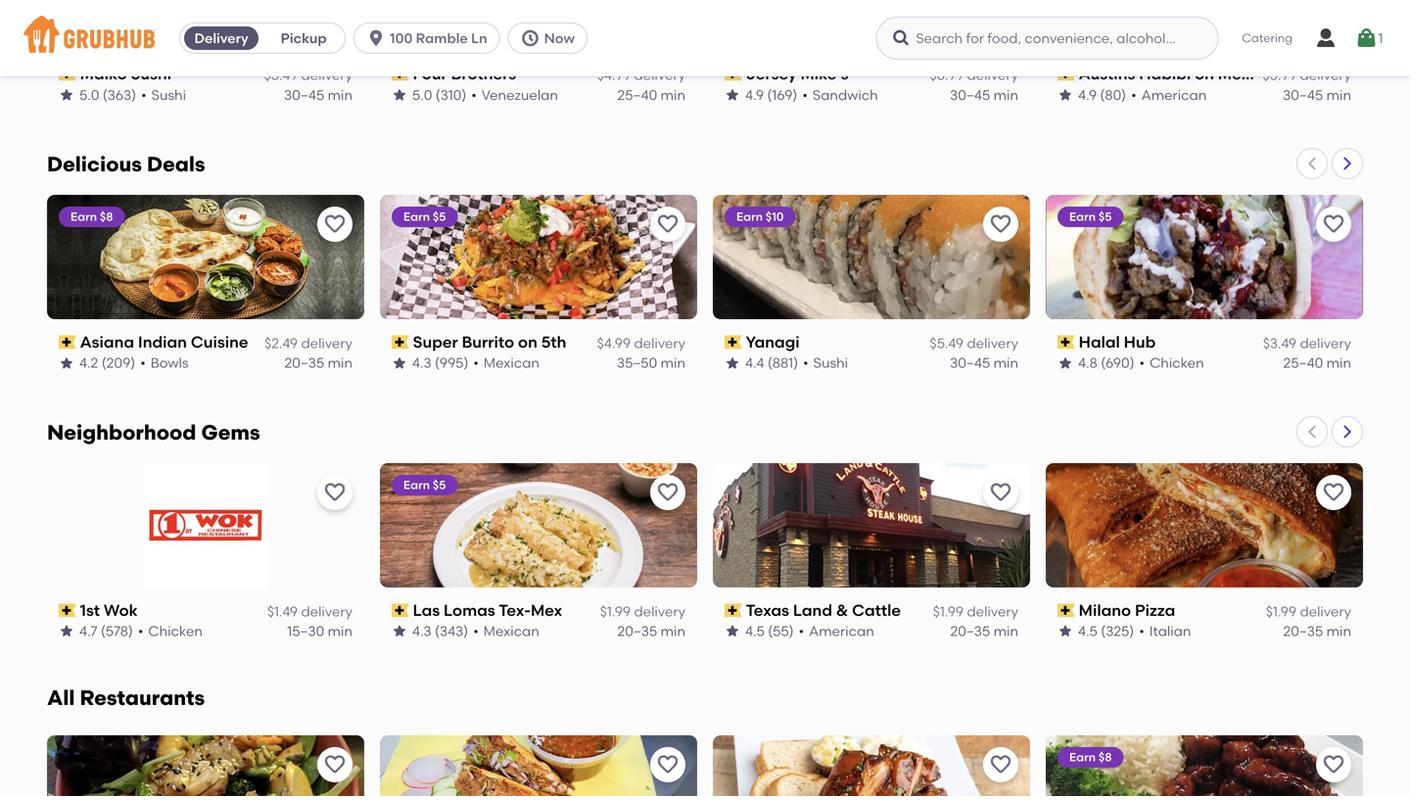 Task type: describe. For each thing, give the bounding box(es) containing it.
$10
[[766, 210, 784, 224]]

delivery for super burrito on 5th
[[634, 335, 686, 352]]

star icon image for super burrito on 5th
[[392, 355, 407, 371]]

100
[[390, 30, 413, 47]]

delivery for jersey mike's
[[967, 67, 1019, 83]]

earn for las lomas tex-mex
[[404, 478, 430, 492]]

indian
[[138, 333, 187, 352]]

svg image for 100 ramble ln
[[366, 28, 386, 48]]

(325)
[[1101, 623, 1135, 640]]

100 ramble ln button
[[354, 23, 508, 54]]

ramble
[[416, 30, 468, 47]]

four brothers
[[413, 64, 516, 83]]

tex-
[[499, 601, 531, 620]]

ln
[[471, 30, 487, 47]]

four
[[413, 64, 447, 83]]

mex
[[531, 601, 563, 620]]

20–35 min for tex-
[[618, 623, 686, 640]]

star icon image for four brothers
[[392, 87, 407, 103]]

(310)
[[436, 87, 467, 103]]

earn for asiana indian cuisine
[[71, 210, 97, 224]]

star icon image for las lomas tex-mex
[[392, 624, 407, 639]]

min for four brothers
[[661, 87, 686, 103]]

mike's
[[801, 64, 849, 83]]

las
[[413, 601, 440, 620]]

yanagi
[[746, 333, 800, 352]]

$2.49 delivery
[[265, 335, 353, 352]]

texas
[[746, 601, 790, 620]]

menchaca
[[1218, 64, 1301, 83]]

$4.99 for super burrito on 5th
[[597, 335, 631, 352]]

delicious deals
[[47, 152, 205, 177]]

100 ramble ln
[[390, 30, 487, 47]]

4.9 (169)
[[745, 87, 798, 103]]

subscription pass image for jersey mike's
[[725, 67, 742, 81]]

save this restaurant image for the texas land & cattle logo
[[989, 481, 1013, 504]]

milano pizza
[[1079, 601, 1176, 620]]

donn's bbq logo image
[[713, 736, 1030, 796]]

$5.99
[[1263, 67, 1297, 83]]

subscription pass image for las lomas tex-mex
[[392, 604, 409, 617]]

delivery for texas land & cattle
[[967, 603, 1019, 620]]

subscription pass image for yanagi
[[725, 335, 742, 349]]

min for halal hub
[[1327, 355, 1352, 371]]

• american for land
[[799, 623, 874, 640]]

on for 5th
[[518, 333, 538, 352]]

$1.99 for cattle
[[933, 603, 964, 620]]

$6.99
[[930, 67, 964, 83]]

min for super burrito on 5th
[[661, 355, 686, 371]]

delivery for asiana indian cuisine
[[301, 335, 353, 352]]

asiana indian cuisine
[[80, 333, 248, 352]]

(169)
[[767, 87, 798, 103]]

birrieria lopez cabrera logo image
[[380, 736, 697, 796]]

$6.99 delivery
[[930, 67, 1019, 83]]

(55)
[[768, 623, 794, 640]]

4.5 for milano pizza
[[1078, 623, 1098, 640]]

lomas
[[444, 601, 495, 620]]

bamboo bistro (south) logo image
[[1046, 736, 1364, 796]]

20–35 for tex-
[[618, 623, 658, 640]]

0 vertical spatial sushi
[[131, 64, 171, 83]]

proceed to checkout
[[1171, 541, 1314, 558]]

pickup button
[[263, 23, 345, 54]]

delivery
[[194, 30, 249, 47]]

to
[[1231, 541, 1245, 558]]

20–35 min for cuisine
[[285, 355, 353, 371]]

catering
[[1242, 31, 1293, 45]]

4.3 (343)
[[412, 623, 468, 640]]

delivery for halal hub
[[1300, 335, 1352, 352]]

now
[[544, 30, 575, 47]]

35–50
[[617, 355, 658, 371]]

jersey
[[746, 64, 797, 83]]

(578)
[[101, 623, 133, 640]]

30–45 min for sushi
[[284, 87, 353, 103]]

delivery for las lomas tex-mex
[[634, 603, 686, 620]]

subscription pass image for asiana indian cuisine
[[59, 335, 76, 349]]

chicken for hub
[[1150, 355, 1204, 371]]

wok
[[104, 601, 138, 620]]

proceed to checkout button
[[1111, 532, 1374, 567]]

5.0 for four brothers
[[412, 87, 432, 103]]

now button
[[508, 23, 595, 54]]

caret right icon image for neighborhood gems
[[1340, 424, 1356, 440]]

• mexican for neighborhood gems
[[473, 623, 540, 640]]

subscription pass image for texas land & cattle
[[725, 604, 742, 617]]

min for austins habibi on menchaca rd
[[1327, 87, 1352, 103]]

4.3 for delicious deals
[[412, 355, 432, 371]]

delicious
[[47, 152, 142, 177]]

1st wok logo image
[[144, 463, 268, 588]]

halal hub logo image
[[1046, 195, 1364, 319]]

pizza
[[1135, 601, 1176, 620]]

3 $1.99 delivery from the left
[[1266, 603, 1352, 620]]

cuisine
[[191, 333, 248, 352]]

las lomas tex-mex logo image
[[380, 463, 697, 588]]

earn $8 for asiana indian cuisine logo
[[71, 210, 113, 224]]

$1.99 for mex
[[600, 603, 631, 620]]

4.7
[[79, 623, 98, 640]]

min for asiana indian cuisine
[[328, 355, 353, 371]]

halal hub
[[1079, 333, 1156, 352]]

las lomas tex-mex
[[413, 601, 563, 620]]

$5 for neighborhood gems
[[433, 478, 446, 492]]

min for las lomas tex-mex
[[661, 623, 686, 640]]

• for four brothers
[[471, 87, 477, 103]]

cattle
[[852, 601, 901, 620]]

$3.49
[[1263, 335, 1297, 352]]

super
[[413, 333, 458, 352]]

4.8
[[1078, 355, 1098, 371]]

delivery for four brothers
[[634, 67, 686, 83]]

• for asiana indian cuisine
[[140, 355, 146, 371]]

5.0 (363)
[[79, 87, 136, 103]]

1
[[1379, 30, 1384, 46]]

main navigation navigation
[[0, 0, 1411, 76]]

30–45 min for mike's
[[950, 87, 1019, 103]]

maiko sushi
[[80, 64, 171, 83]]

&
[[836, 601, 849, 620]]

earn $5 for neighborhood gems
[[404, 478, 446, 492]]

sandwich
[[813, 87, 878, 103]]

delivery for maiko sushi
[[301, 67, 353, 83]]

• mexican for delicious deals
[[473, 355, 540, 371]]

• italian
[[1139, 623, 1192, 640]]

$5 for delicious deals
[[433, 210, 446, 224]]

$2.49
[[265, 335, 298, 352]]

• for milano pizza
[[1139, 623, 1145, 640]]

subscription pass image for milano pizza
[[1058, 604, 1075, 617]]

checkout
[[1248, 541, 1314, 558]]

15–30 min
[[287, 623, 353, 640]]

25–40 min for four brothers
[[618, 87, 686, 103]]

star icon image for halal hub
[[1058, 355, 1074, 371]]

save this restaurant image for koriente restaurant logo
[[323, 753, 347, 777]]

restaurants
[[80, 686, 205, 711]]

bowls
[[151, 355, 189, 371]]

svg image inside now button
[[521, 28, 540, 48]]

asiana indian cuisine logo image
[[47, 195, 364, 319]]

$1.99 delivery for mex
[[600, 603, 686, 620]]

land
[[793, 601, 833, 620]]

• venezuelan
[[471, 87, 558, 103]]

• for yanagi
[[803, 355, 809, 371]]

italian
[[1150, 623, 1192, 640]]

subscription pass image for four brothers
[[392, 67, 409, 81]]

15–30
[[287, 623, 324, 640]]

• for maiko sushi
[[141, 87, 147, 103]]

star icon image for yanagi
[[725, 355, 741, 371]]

mexican for delicious deals
[[484, 355, 540, 371]]

caret left icon image for neighborhood gems
[[1305, 424, 1320, 440]]

• chicken for 1st wok
[[138, 623, 203, 640]]

burrito
[[462, 333, 514, 352]]

5.0 (310)
[[412, 87, 467, 103]]



Task type: locate. For each thing, give the bounding box(es) containing it.
2 5.0 from the left
[[412, 87, 432, 103]]

• sushi down maiko sushi
[[141, 87, 186, 103]]

0 vertical spatial caret right icon image
[[1340, 156, 1356, 172]]

subscription pass image for 1st wok
[[59, 604, 76, 617]]

1 vertical spatial 4.3
[[412, 623, 432, 640]]

5.0 down four
[[412, 87, 432, 103]]

sushi for maiko sushi
[[151, 87, 186, 103]]

delivery for milano pizza
[[1300, 603, 1352, 620]]

min for texas land & cattle
[[994, 623, 1019, 640]]

0 horizontal spatial 4.9
[[745, 87, 764, 103]]

5.0 down maiko
[[79, 87, 99, 103]]

svg image
[[1315, 26, 1338, 50], [1355, 26, 1379, 50], [366, 28, 386, 48]]

jersey mike's
[[746, 64, 849, 83]]

0 vertical spatial earn $8
[[71, 210, 113, 224]]

earn
[[71, 210, 97, 224], [404, 210, 430, 224], [737, 210, 763, 224], [1070, 210, 1096, 224], [404, 478, 430, 492], [1070, 750, 1096, 764]]

0 horizontal spatial $8
[[100, 210, 113, 224]]

subscription pass image left halal
[[1058, 335, 1075, 349]]

0 vertical spatial american
[[1142, 87, 1207, 103]]

1 horizontal spatial 4.9
[[1078, 87, 1097, 103]]

neighborhood
[[47, 420, 196, 445]]

2 4.9 from the left
[[1078, 87, 1097, 103]]

venezuelan
[[482, 87, 558, 103]]

25–40 min down main navigation navigation
[[618, 87, 686, 103]]

0 vertical spatial $8
[[100, 210, 113, 224]]

1 horizontal spatial 25–40 min
[[1284, 355, 1352, 371]]

1st wok
[[80, 601, 138, 620]]

4.9 for austins habibi on menchaca rd
[[1078, 87, 1097, 103]]

mexican down tex-
[[484, 623, 540, 640]]

subscription pass image down search for food, convenience, alcohol... search field
[[1058, 67, 1075, 81]]

chicken
[[1150, 355, 1204, 371], [148, 623, 203, 640]]

4.5 down milano
[[1078, 623, 1098, 640]]

25–40 for halal hub
[[1284, 355, 1324, 371]]

0 vertical spatial $4.99 delivery
[[597, 67, 686, 83]]

• right (363)
[[141, 87, 147, 103]]

• down 'burrito'
[[473, 355, 479, 371]]

brothers
[[451, 64, 516, 83]]

star icon image left 5.0 (363)
[[59, 87, 74, 103]]

delivery button
[[180, 23, 263, 54]]

milano pizza logo image
[[1046, 463, 1364, 588]]

0 horizontal spatial $1.99
[[600, 603, 631, 620]]

$4.99 delivery for four brothers
[[597, 67, 686, 83]]

1 horizontal spatial svg image
[[892, 28, 911, 48]]

5th
[[541, 333, 567, 352]]

1 vertical spatial 25–40 min
[[1284, 355, 1352, 371]]

• chicken right (578)
[[138, 623, 203, 640]]

subscription pass image for austins habibi on menchaca rd
[[1058, 67, 1075, 81]]

0 vertical spatial • mexican
[[473, 355, 540, 371]]

maiko
[[80, 64, 127, 83]]

1 4.5 from the left
[[745, 623, 765, 640]]

$1.49 delivery
[[267, 603, 353, 620]]

texas land & cattle
[[746, 601, 901, 620]]

• right (80)
[[1131, 87, 1137, 103]]

caret left icon image
[[1305, 156, 1320, 172], [1305, 424, 1320, 440]]

mexican
[[484, 355, 540, 371], [484, 623, 540, 640]]

proceed
[[1171, 541, 1228, 558]]

star icon image left 4.5 (55)
[[725, 624, 741, 639]]

$1.49
[[267, 603, 298, 620]]

30–45 min
[[284, 87, 353, 103], [950, 87, 1019, 103], [1283, 87, 1352, 103], [950, 355, 1019, 371]]

save this restaurant image for donn's bbq logo
[[989, 753, 1013, 777]]

earn $8 for bamboo bistro (south) logo at the right bottom of the page
[[1070, 750, 1112, 764]]

• down lomas
[[473, 623, 479, 640]]

1 horizontal spatial 5.0
[[412, 87, 432, 103]]

1 $1.99 delivery from the left
[[600, 603, 686, 620]]

0 vertical spatial 25–40
[[618, 87, 658, 103]]

subscription pass image left super
[[392, 335, 409, 349]]

0 vertical spatial caret left icon image
[[1305, 156, 1320, 172]]

1 button
[[1355, 21, 1384, 56]]

2 mexican from the top
[[484, 623, 540, 640]]

earn for super burrito on 5th
[[404, 210, 430, 224]]

30–45 for sushi
[[284, 87, 324, 103]]

0 vertical spatial $4.99
[[597, 67, 631, 83]]

star icon image left 4.2
[[59, 355, 74, 371]]

• for super burrito on 5th
[[473, 355, 479, 371]]

0 horizontal spatial $5.49 delivery
[[264, 67, 353, 83]]

star icon image left 4.9 (169)
[[725, 87, 741, 103]]

1 vertical spatial earn $8
[[1070, 750, 1112, 764]]

(995)
[[435, 355, 469, 371]]

• mexican down super burrito on 5th
[[473, 355, 540, 371]]

0 horizontal spatial $5.49
[[264, 67, 298, 83]]

2 4.3 from the top
[[412, 623, 432, 640]]

super burrito on 5th logo image
[[380, 195, 697, 319]]

• down hub
[[1140, 355, 1145, 371]]

all
[[47, 686, 75, 711]]

• for las lomas tex-mex
[[473, 623, 479, 640]]

• right (209)
[[140, 355, 146, 371]]

25–40 down main navigation navigation
[[618, 87, 658, 103]]

sushi for yanagi
[[814, 355, 848, 371]]

$4.99 delivery for super burrito on 5th
[[597, 335, 686, 352]]

4.3 down las
[[412, 623, 432, 640]]

• right (881)
[[803, 355, 809, 371]]

caret right icon image down $3.49 delivery
[[1340, 424, 1356, 440]]

• for halal hub
[[1140, 355, 1145, 371]]

svg image
[[521, 28, 540, 48], [892, 28, 911, 48]]

delivery for 1st wok
[[301, 603, 353, 620]]

• right (578)
[[138, 623, 143, 640]]

american
[[1142, 87, 1207, 103], [809, 623, 874, 640]]

subscription pass image left 1st
[[59, 604, 76, 617]]

chicken right (578)
[[148, 623, 203, 640]]

1 horizontal spatial $1.99
[[933, 603, 964, 620]]

1 vertical spatial • chicken
[[138, 623, 203, 640]]

4.4 (881)
[[745, 355, 798, 371]]

austins
[[1079, 64, 1136, 83]]

caret right icon image for delicious deals
[[1340, 156, 1356, 172]]

0 vertical spatial 4.3
[[412, 355, 432, 371]]

star icon image for 1st wok
[[59, 624, 74, 639]]

25–40 for four brothers
[[618, 87, 658, 103]]

subscription pass image left las
[[392, 604, 409, 617]]

1 horizontal spatial • chicken
[[1140, 355, 1204, 371]]

2 caret right icon image from the top
[[1340, 424, 1356, 440]]

4.5 (55)
[[745, 623, 794, 640]]

delivery for austins habibi on menchaca rd
[[1300, 67, 1352, 83]]

koriente restaurant logo image
[[47, 736, 364, 796]]

1 vertical spatial mexican
[[484, 623, 540, 640]]

1 caret right icon image from the top
[[1340, 156, 1356, 172]]

1 vertical spatial $5.49 delivery
[[930, 335, 1019, 352]]

earn for halal hub
[[1070, 210, 1096, 224]]

1 horizontal spatial american
[[1142, 87, 1207, 103]]

$4.99 for four brothers
[[597, 67, 631, 83]]

• chicken
[[1140, 355, 1204, 371], [138, 623, 203, 640]]

earn $10
[[737, 210, 784, 224]]

american down &
[[809, 623, 874, 640]]

2 $1.99 from the left
[[933, 603, 964, 620]]

$3.49 delivery
[[1263, 335, 1352, 352]]

$5
[[433, 210, 446, 224], [1099, 210, 1112, 224], [433, 478, 446, 492]]

0 horizontal spatial earn $8
[[71, 210, 113, 224]]

texas land & cattle logo image
[[713, 463, 1030, 588]]

star icon image for austins habibi on menchaca rd
[[1058, 87, 1074, 103]]

1 $4.99 from the top
[[597, 67, 631, 83]]

• for texas land & cattle
[[799, 623, 804, 640]]

1 vertical spatial $8
[[1099, 750, 1112, 764]]

4.3
[[412, 355, 432, 371], [412, 623, 432, 640]]

• right (325)
[[1139, 623, 1145, 640]]

0 horizontal spatial 5.0
[[79, 87, 99, 103]]

svg image inside 100 ramble ln button
[[366, 28, 386, 48]]

$5.49 for maiko sushi
[[264, 67, 298, 83]]

$4.99
[[597, 67, 631, 83], [597, 335, 631, 352]]

star icon image for maiko sushi
[[59, 87, 74, 103]]

20–35 for &
[[951, 623, 991, 640]]

min for maiko sushi
[[328, 87, 353, 103]]

on left 5th
[[518, 333, 538, 352]]

chicken for wok
[[148, 623, 203, 640]]

save this restaurant image
[[656, 213, 680, 236], [989, 213, 1013, 236], [1322, 213, 1346, 236], [323, 481, 347, 504], [656, 481, 680, 504], [1322, 481, 1346, 504], [656, 753, 680, 777]]

1 vertical spatial caret right icon image
[[1340, 424, 1356, 440]]

1 horizontal spatial • sushi
[[803, 355, 848, 371]]

on
[[1195, 64, 1215, 83], [518, 333, 538, 352]]

american down "habibi"
[[1142, 87, 1207, 103]]

star icon image for jersey mike's
[[725, 87, 741, 103]]

on right "habibi"
[[1195, 64, 1215, 83]]

$1.99 right mex
[[600, 603, 631, 620]]

star icon image left 4.3 (995)
[[392, 355, 407, 371]]

4.9 down the jersey
[[745, 87, 764, 103]]

• down jersey mike's
[[803, 87, 808, 103]]

star icon image for milano pizza
[[1058, 624, 1074, 639]]

sushi up (363)
[[131, 64, 171, 83]]

0 vertical spatial mexican
[[484, 355, 540, 371]]

2 horizontal spatial $1.99
[[1266, 603, 1297, 620]]

1 $1.99 from the left
[[600, 603, 631, 620]]

3 $1.99 from the left
[[1266, 603, 1297, 620]]

subscription pass image left the jersey
[[725, 67, 742, 81]]

star icon image left 4.7
[[59, 624, 74, 639]]

1 mexican from the top
[[484, 355, 540, 371]]

caret left icon image for delicious deals
[[1305, 156, 1320, 172]]

0 horizontal spatial on
[[518, 333, 538, 352]]

subscription pass image left yanagi
[[725, 335, 742, 349]]

$1.99 right cattle
[[933, 603, 964, 620]]

0 vertical spatial $5.49 delivery
[[264, 67, 353, 83]]

25–40 down $3.49 delivery
[[1284, 355, 1324, 371]]

neighborhood gems
[[47, 420, 260, 445]]

0 horizontal spatial • american
[[799, 623, 874, 640]]

star icon image left 4.5 (325)
[[1058, 624, 1074, 639]]

• american
[[1131, 87, 1207, 103], [799, 623, 874, 640]]

2 4.5 from the left
[[1078, 623, 1098, 640]]

yanagi logo image
[[713, 195, 1030, 319]]

$1.99 down checkout
[[1266, 603, 1297, 620]]

• down four brothers
[[471, 87, 477, 103]]

austins habibi on menchaca rd
[[1079, 64, 1321, 83]]

25–40 min for halal hub
[[1284, 355, 1352, 371]]

1 4.3 from the top
[[412, 355, 432, 371]]

30–45 for mike's
[[950, 87, 991, 103]]

star icon image left 4.9 (80)
[[1058, 87, 1074, 103]]

star icon image
[[59, 87, 74, 103], [392, 87, 407, 103], [725, 87, 741, 103], [1058, 87, 1074, 103], [59, 355, 74, 371], [392, 355, 407, 371], [725, 355, 741, 371], [1058, 355, 1074, 371], [59, 624, 74, 639], [392, 624, 407, 639], [725, 624, 741, 639], [1058, 624, 1074, 639]]

0 vertical spatial $5.49
[[264, 67, 298, 83]]

earn $5 for delicious deals
[[404, 210, 446, 224]]

1 $4.99 delivery from the top
[[597, 67, 686, 83]]

american for land
[[809, 623, 874, 640]]

subscription pass image for super burrito on 5th
[[392, 335, 409, 349]]

• american for habibi
[[1131, 87, 1207, 103]]

rd
[[1305, 64, 1321, 83]]

(363)
[[103, 87, 136, 103]]

1 caret left icon image from the top
[[1305, 156, 1320, 172]]

4.3 down super
[[412, 355, 432, 371]]

asiana
[[80, 333, 134, 352]]

1 horizontal spatial svg image
[[1315, 26, 1338, 50]]

4.9 (80)
[[1078, 87, 1127, 103]]

1 horizontal spatial $1.99 delivery
[[933, 603, 1019, 620]]

subscription pass image left four
[[392, 67, 409, 81]]

min for milano pizza
[[1327, 623, 1352, 640]]

• american down "habibi"
[[1131, 87, 1207, 103]]

2 $1.99 delivery from the left
[[933, 603, 1019, 620]]

• right (55)
[[799, 623, 804, 640]]

25–40 min down $3.49 delivery
[[1284, 355, 1352, 371]]

1 horizontal spatial 25–40
[[1284, 355, 1324, 371]]

2 horizontal spatial $1.99 delivery
[[1266, 603, 1352, 620]]

5.0
[[79, 87, 99, 103], [412, 87, 432, 103]]

4.2
[[79, 355, 98, 371]]

4.7 (578)
[[79, 623, 133, 640]]

• sushi for maiko sushi
[[141, 87, 186, 103]]

svg image for 1
[[1355, 26, 1379, 50]]

1 horizontal spatial $5.49 delivery
[[930, 335, 1019, 352]]

gems
[[201, 420, 260, 445]]

• sushi right (881)
[[803, 355, 848, 371]]

1 vertical spatial sushi
[[151, 87, 186, 103]]

delivery for yanagi
[[967, 335, 1019, 352]]

2 caret left icon image from the top
[[1305, 424, 1320, 440]]

halal
[[1079, 333, 1120, 352]]

25–40
[[618, 87, 658, 103], [1284, 355, 1324, 371]]

1 horizontal spatial $8
[[1099, 750, 1112, 764]]

1 vertical spatial on
[[518, 333, 538, 352]]

subscription pass image left maiko
[[59, 67, 76, 81]]

1 vertical spatial american
[[809, 623, 874, 640]]

super burrito on 5th
[[413, 333, 567, 352]]

subscription pass image for maiko sushi
[[59, 67, 76, 81]]

0 horizontal spatial • sushi
[[141, 87, 186, 103]]

•
[[141, 87, 147, 103], [471, 87, 477, 103], [803, 87, 808, 103], [1131, 87, 1137, 103], [140, 355, 146, 371], [473, 355, 479, 371], [803, 355, 809, 371], [1140, 355, 1145, 371], [138, 623, 143, 640], [473, 623, 479, 640], [799, 623, 804, 640], [1139, 623, 1145, 640]]

american for habibi
[[1142, 87, 1207, 103]]

0 vertical spatial • american
[[1131, 87, 1207, 103]]

star icon image for asiana indian cuisine
[[59, 355, 74, 371]]

0 horizontal spatial chicken
[[148, 623, 203, 640]]

subscription pass image left milano
[[1058, 604, 1075, 617]]

• sandwich
[[803, 87, 878, 103]]

$4.99 delivery
[[597, 67, 686, 83], [597, 335, 686, 352]]

subscription pass image
[[59, 67, 76, 81], [59, 335, 76, 349], [392, 335, 409, 349], [725, 335, 742, 349], [1058, 335, 1075, 349], [392, 604, 409, 617]]

4.5 down texas
[[745, 623, 765, 640]]

min for 1st wok
[[328, 623, 353, 640]]

4.4
[[745, 355, 765, 371]]

2 vertical spatial sushi
[[814, 355, 848, 371]]

min
[[328, 87, 353, 103], [661, 87, 686, 103], [994, 87, 1019, 103], [1327, 87, 1352, 103], [328, 355, 353, 371], [661, 355, 686, 371], [994, 355, 1019, 371], [1327, 355, 1352, 371], [328, 623, 353, 640], [661, 623, 686, 640], [994, 623, 1019, 640], [1327, 623, 1352, 640]]

star icon image left 4.3 (343)
[[392, 624, 407, 639]]

subscription pass image
[[392, 67, 409, 81], [725, 67, 742, 81], [1058, 67, 1075, 81], [59, 604, 76, 617], [725, 604, 742, 617], [1058, 604, 1075, 617]]

30–45 min for habibi
[[1283, 87, 1352, 103]]

1 vertical spatial • american
[[799, 623, 874, 640]]

0 horizontal spatial svg image
[[521, 28, 540, 48]]

20–35 min for &
[[951, 623, 1019, 640]]

$1.99 delivery for cattle
[[933, 603, 1019, 620]]

on for menchaca
[[1195, 64, 1215, 83]]

star icon image left "4.8"
[[1058, 355, 1074, 371]]

• for austins habibi on menchaca rd
[[1131, 87, 1137, 103]]

subscription pass image left asiana
[[59, 335, 76, 349]]

caret right icon image
[[1340, 156, 1356, 172], [1340, 424, 1356, 440]]

0 horizontal spatial american
[[809, 623, 874, 640]]

4.8 (690)
[[1078, 355, 1135, 371]]

0 horizontal spatial svg image
[[366, 28, 386, 48]]

4.5 (325)
[[1078, 623, 1135, 640]]

• for jersey mike's
[[803, 87, 808, 103]]

1 horizontal spatial chicken
[[1150, 355, 1204, 371]]

chicken down hub
[[1150, 355, 1204, 371]]

1 vertical spatial caret left icon image
[[1305, 424, 1320, 440]]

earn $8
[[71, 210, 113, 224], [1070, 750, 1112, 764]]

$5.49 delivery for maiko sushi
[[264, 67, 353, 83]]

1 horizontal spatial $5.49
[[930, 335, 964, 352]]

4.3 for neighborhood gems
[[412, 623, 432, 640]]

1 horizontal spatial 4.5
[[1078, 623, 1098, 640]]

0 vertical spatial chicken
[[1150, 355, 1204, 371]]

min for jersey mike's
[[994, 87, 1019, 103]]

1 horizontal spatial on
[[1195, 64, 1215, 83]]

0 vertical spatial on
[[1195, 64, 1215, 83]]

4.9 for jersey mike's
[[745, 87, 764, 103]]

deals
[[147, 152, 205, 177]]

1 vertical spatial • mexican
[[473, 623, 540, 640]]

0 horizontal spatial 4.5
[[745, 623, 765, 640]]

2 $4.99 delivery from the top
[[597, 335, 686, 352]]

$8 for asiana indian cuisine logo
[[100, 210, 113, 224]]

1 vertical spatial 25–40
[[1284, 355, 1324, 371]]

2 svg image from the left
[[892, 28, 911, 48]]

sushi down maiko sushi
[[151, 87, 186, 103]]

2 horizontal spatial svg image
[[1355, 26, 1379, 50]]

0 horizontal spatial 25–40
[[618, 87, 658, 103]]

catering button
[[1229, 16, 1307, 60]]

1 vertical spatial $4.99 delivery
[[597, 335, 686, 352]]

1 horizontal spatial earn $8
[[1070, 750, 1112, 764]]

• sushi
[[141, 87, 186, 103], [803, 355, 848, 371]]

(881)
[[768, 355, 798, 371]]

1 • mexican from the top
[[473, 355, 540, 371]]

$5.99 delivery
[[1263, 67, 1352, 83]]

• american down &
[[799, 623, 874, 640]]

star icon image left 5.0 (310)
[[392, 87, 407, 103]]

subscription pass image left texas
[[725, 604, 742, 617]]

save this restaurant image
[[323, 213, 347, 236], [989, 481, 1013, 504], [323, 753, 347, 777], [989, 753, 1013, 777], [1322, 753, 1346, 777]]

$8 for bamboo bistro (south) logo at the right bottom of the page
[[1099, 750, 1112, 764]]

1 vertical spatial • sushi
[[803, 355, 848, 371]]

2 $4.99 from the top
[[597, 335, 631, 352]]

1 vertical spatial chicken
[[148, 623, 203, 640]]

caret left icon image down $5.99 delivery
[[1305, 156, 1320, 172]]

1 vertical spatial $4.99
[[597, 335, 631, 352]]

• bowls
[[140, 355, 189, 371]]

0 vertical spatial 25–40 min
[[618, 87, 686, 103]]

4.2 (209)
[[79, 355, 135, 371]]

0 horizontal spatial • chicken
[[138, 623, 203, 640]]

star icon image left 4.4
[[725, 355, 741, 371]]

mexican down super burrito on 5th
[[484, 355, 540, 371]]

0 horizontal spatial 25–40 min
[[618, 87, 686, 103]]

(690)
[[1101, 355, 1135, 371]]

4.9 left (80)
[[1078, 87, 1097, 103]]

25–40 min
[[618, 87, 686, 103], [1284, 355, 1352, 371]]

1 horizontal spatial • american
[[1131, 87, 1207, 103]]

0 vertical spatial • sushi
[[141, 87, 186, 103]]

1 5.0 from the left
[[79, 87, 99, 103]]

• chicken down hub
[[1140, 355, 1204, 371]]

• mexican down tex-
[[473, 623, 540, 640]]

caret left icon image down $3.49 delivery
[[1305, 424, 1320, 440]]

caret right icon image down $5.99 delivery
[[1340, 156, 1356, 172]]

• chicken for halal hub
[[1140, 355, 1204, 371]]

(343)
[[435, 623, 468, 640]]

sushi right (881)
[[814, 355, 848, 371]]

1st
[[80, 601, 100, 620]]

1 vertical spatial $5.49
[[930, 335, 964, 352]]

pickup
[[281, 30, 327, 47]]

milano
[[1079, 601, 1131, 620]]

delivery
[[301, 67, 353, 83], [634, 67, 686, 83], [967, 67, 1019, 83], [1300, 67, 1352, 83], [301, 335, 353, 352], [634, 335, 686, 352], [967, 335, 1019, 352], [1300, 335, 1352, 352], [301, 603, 353, 620], [634, 603, 686, 620], [967, 603, 1019, 620], [1300, 603, 1352, 620]]

1 4.9 from the left
[[745, 87, 764, 103]]

$1.99
[[600, 603, 631, 620], [933, 603, 964, 620], [1266, 603, 1297, 620]]

1 svg image from the left
[[521, 28, 540, 48]]

subscription pass image for halal hub
[[1058, 335, 1075, 349]]

30–45 for habibi
[[1283, 87, 1324, 103]]

• for 1st wok
[[138, 623, 143, 640]]

0 horizontal spatial $1.99 delivery
[[600, 603, 686, 620]]

svg image inside the 1 button
[[1355, 26, 1379, 50]]

20–35 min
[[285, 355, 353, 371], [618, 623, 686, 640], [951, 623, 1019, 640], [1284, 623, 1352, 640]]

0 vertical spatial • chicken
[[1140, 355, 1204, 371]]

2 • mexican from the top
[[473, 623, 540, 640]]

star icon image for texas land & cattle
[[725, 624, 741, 639]]

(80)
[[1100, 87, 1127, 103]]

Search for food, convenience, alcohol... search field
[[876, 17, 1219, 60]]



Task type: vqa. For each thing, say whether or not it's contained in the screenshot.


